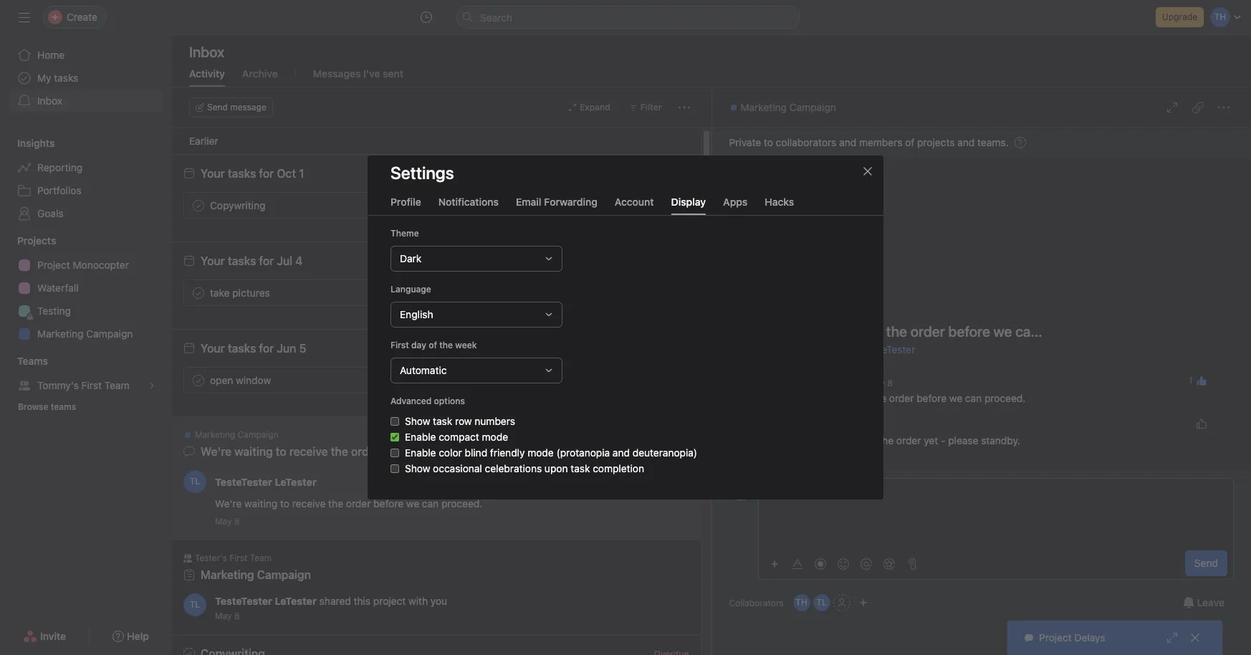Task type: vqa. For each thing, say whether or not it's contained in the screenshot.
Mark complete option in the [Example] Evaluate new email marketing platform CELL
no



Task type: describe. For each thing, give the bounding box(es) containing it.
projects
[[917, 136, 955, 148]]

receive for we're waiting to receive the order before we can proceed. may 8
[[292, 497, 326, 510]]

campaign inside the projects element
[[86, 328, 133, 340]]

the for we're waiting to receive the order before we ca... @testetester letester
[[886, 323, 907, 340]]

have
[[794, 434, 816, 446]]

insights
[[17, 137, 55, 149]]

sent
[[383, 67, 404, 80]]

row
[[455, 415, 472, 427]]

record a video image
[[815, 558, 826, 569]]

order for we're waiting to receive the order before we can proceed.
[[889, 392, 914, 404]]

enable compact mode
[[405, 431, 508, 443]]

for for oct
[[259, 167, 274, 180]]

activity link
[[189, 67, 225, 87]]

the for we're waiting to receive the order before we can proceed. may 8
[[328, 497, 343, 510]]

testetester for testetester letester shared this project with you may 8
[[215, 595, 272, 607]]

send for send message
[[207, 102, 228, 113]]

projects button
[[0, 234, 56, 248]]

teams
[[51, 401, 76, 412]]

for for jun
[[259, 342, 274, 355]]

we for we're waiting to receive the order before we can proceed. may 8
[[406, 497, 419, 510]]

display button
[[671, 196, 706, 215]]

insights button
[[0, 136, 55, 151]]

portfolios
[[37, 184, 81, 196]]

1 horizontal spatial and
[[839, 136, 857, 148]]

you
[[431, 595, 447, 607]]

first day of the week
[[391, 340, 477, 350]]

before for we're waiting to receive the order before we ca...
[[383, 445, 417, 458]]

advanced
[[391, 396, 432, 406]]

testetester letester shared this project with you may 8
[[215, 595, 447, 621]]

tommy's first team link
[[9, 374, 163, 397]]

browse teams button
[[11, 397, 83, 417]]

invite
[[40, 630, 66, 642]]

dark
[[400, 252, 422, 264]]

the for we're waiting to receive the order before we ca...
[[331, 445, 348, 458]]

0 vertical spatial mode
[[482, 431, 508, 443]]

completed image for your tasks for jun 5
[[190, 372, 207, 389]]

numbers
[[475, 415, 515, 427]]

8 inside testetester letester shared this project with you may 8
[[234, 611, 240, 621]]

teams.
[[978, 136, 1009, 148]]

teams element
[[0, 348, 172, 420]]

(protanopia
[[557, 446, 610, 459]]

1 horizontal spatial inbox
[[189, 44, 224, 60]]

jul
[[277, 254, 293, 267]]

before for we're waiting to receive the order before we can proceed.
[[916, 392, 946, 404]]

the right the received
[[878, 434, 893, 446]]

invite button
[[14, 624, 75, 649]]

1 horizontal spatial marketing
[[195, 429, 235, 440]]

private
[[729, 136, 761, 148]]

options
[[434, 396, 465, 406]]

archive link
[[242, 67, 278, 87]]

-
[[941, 434, 945, 446]]

copy link image
[[1193, 102, 1204, 113]]

inbox inside inbox 'link'
[[37, 95, 62, 107]]

order for we're waiting to receive the order before we can proceed. may 8
[[346, 497, 371, 510]]

tasks for your tasks for jun 5
[[228, 342, 256, 355]]

1 vertical spatial marketing campaign link
[[9, 323, 163, 345]]

for for jul
[[259, 254, 274, 267]]

your tasks for jul 4 link
[[201, 254, 303, 267]]

hacks button
[[765, 196, 794, 215]]

marketing campaign inside the projects element
[[37, 328, 133, 340]]

the left week
[[439, 340, 453, 350]]

your tasks for jul 4
[[201, 254, 303, 267]]

tl for tl button to the left of "testetester letester"
[[190, 476, 200, 487]]

teams button
[[0, 354, 48, 368]]

marketing campaign inside the we're waiting to receive the order before we ca... dialog
[[741, 101, 836, 113]]

show for show task row numbers
[[405, 415, 430, 427]]

we for we're waiting to receive the order before we can proceed.
[[949, 392, 962, 404]]

receive for we're waiting to receive the order before we ca...
[[289, 445, 328, 458]]

tasks for your tasks for oct 1
[[228, 167, 256, 180]]

global element
[[0, 35, 172, 121]]

inbox link
[[9, 90, 163, 113]]

automatic button
[[391, 358, 563, 383]]

oct
[[277, 167, 296, 180]]

may inside testetester letester shared this project with you may 8
[[215, 611, 232, 621]]

0 horizontal spatial close image
[[862, 166, 874, 177]]

goals link
[[9, 202, 163, 225]]

we still have not received the order yet - please standby.
[[758, 434, 1020, 446]]

day
[[411, 340, 426, 350]]

Completed checkbox
[[190, 372, 207, 389]]

insights element
[[0, 130, 172, 228]]

0 horizontal spatial task
[[433, 415, 452, 427]]

we're waiting to receive the order before we ca... dialog
[[712, 87, 1251, 655]]

messages
[[313, 67, 361, 80]]

receive for we're waiting to receive the order before we ca... @testetester letester
[[836, 323, 883, 340]]

8 inside we're waiting to receive the order before we can proceed. may 8
[[234, 516, 240, 527]]

send message button
[[189, 97, 273, 118]]

jun
[[277, 342, 296, 355]]

completed checkbox for your tasks for oct 1
[[190, 197, 207, 214]]

1 testetester letester link from the top
[[215, 476, 317, 488]]

collaborators
[[776, 136, 837, 148]]

2 vertical spatial marketing campaign
[[195, 429, 279, 440]]

testetester letester
[[215, 476, 317, 488]]

proceed. for we're waiting to receive the order before we can proceed. may 8
[[441, 497, 483, 510]]

theme
[[391, 228, 419, 239]]

at mention image
[[860, 558, 872, 569]]

we're waiting to receive the order before we ca...
[[201, 445, 461, 458]]

2 testetester letester link from the top
[[215, 595, 317, 607]]

please
[[948, 434, 978, 446]]

messages i've sent
[[313, 67, 404, 80]]

order left yet
[[896, 434, 921, 446]]

advanced options
[[391, 396, 465, 406]]

hacks
[[765, 196, 794, 208]]

tasks for my tasks
[[54, 72, 78, 84]]

we're waiting to receive the order before we can proceed.
[[758, 392, 1025, 404]]

team for tommy's first team
[[104, 379, 129, 391]]

i've
[[363, 67, 380, 80]]

portfolios link
[[9, 179, 163, 202]]

blind
[[465, 446, 487, 459]]

waiting for we're waiting to receive the order before we ca...
[[235, 445, 273, 458]]

my tasks link
[[9, 67, 163, 90]]

profile button
[[391, 196, 421, 215]]

email forwarding
[[516, 196, 598, 208]]

toolbar inside the we're waiting to receive the order before we ca... dialog
[[764, 553, 922, 574]]

@testetester
[[811, 343, 873, 355]]

0 likes. click to like this task image
[[1195, 418, 1207, 429]]

0 horizontal spatial 1
[[299, 167, 304, 180]]

occasional
[[433, 462, 482, 474]]

1 vertical spatial close image
[[1190, 632, 1201, 644]]

archive
[[242, 67, 278, 80]]

add or remove collaborators image
[[859, 598, 868, 607]]

we're waiting to receive the order before we ca... @testetester letester
[[729, 323, 1042, 355]]

still
[[775, 434, 791, 446]]

th
[[796, 597, 808, 608]]

1 vertical spatial of
[[429, 340, 437, 350]]

tester's first team
[[195, 553, 272, 563]]

with
[[409, 595, 428, 607]]

upon
[[545, 462, 568, 474]]

monocopter
[[73, 259, 129, 271]]

1 inside button
[[1189, 375, 1193, 386]]

1 horizontal spatial campaign
[[238, 429, 279, 440]]

open user profile image
[[729, 478, 752, 501]]

apps
[[723, 196, 748, 208]]

tl button right the th "button"
[[813, 594, 830, 611]]

email forwarding button
[[516, 196, 598, 215]]



Task type: locate. For each thing, give the bounding box(es) containing it.
0 horizontal spatial marketing campaign link
[[9, 323, 163, 345]]

2 testetester from the top
[[215, 595, 272, 607]]

the inside we're waiting to receive the order before we can proceed. may 8
[[328, 497, 343, 510]]

to inside we're waiting to receive the order before we ca... @testetester letester
[[820, 323, 833, 340]]

Show task row numbers checkbox
[[391, 417, 399, 426]]

language
[[391, 284, 431, 295]]

hide sidebar image
[[19, 11, 30, 23]]

open window
[[210, 374, 271, 386]]

not
[[818, 434, 834, 446]]

tl left "testetester letester"
[[190, 476, 200, 487]]

the up @testetester letester "link"
[[886, 323, 907, 340]]

show for show occasional celebrations upon task completion
[[405, 462, 430, 474]]

automatic
[[400, 364, 447, 376]]

0 vertical spatial testetester
[[215, 476, 272, 488]]

waiting inside we're waiting to receive the order before we ca... @testetester letester
[[770, 323, 816, 340]]

projects element
[[0, 228, 172, 348]]

tasks inside my tasks link
[[54, 72, 78, 84]]

2 vertical spatial campaign
[[238, 429, 279, 440]]

week
[[455, 340, 477, 350]]

2 your from the top
[[201, 254, 225, 267]]

8 up tester's first team
[[234, 516, 240, 527]]

waiting for we're waiting to receive the order before we can proceed. may 8
[[245, 497, 278, 510]]

0 vertical spatial send
[[207, 102, 228, 113]]

project delays
[[1039, 631, 1106, 644]]

2 vertical spatial may
[[215, 611, 232, 621]]

0 vertical spatial team
[[104, 379, 129, 391]]

marketing campaign link up collaborators
[[729, 100, 836, 115]]

1 your from the top
[[201, 167, 225, 180]]

proceed. inside we're waiting to receive the order before we can proceed. may 8
[[441, 497, 483, 510]]

the down "may 8"
[[871, 392, 886, 404]]

before down enable compact mode option
[[383, 445, 417, 458]]

of right day
[[429, 340, 437, 350]]

first for tester's first team
[[230, 553, 247, 563]]

2 horizontal spatial first
[[391, 340, 409, 350]]

for left oct
[[259, 167, 274, 180]]

mode up upon
[[528, 446, 554, 459]]

marketing down "open"
[[195, 429, 235, 440]]

tasks up the copywriting
[[228, 167, 256, 180]]

enable color blind friendly mode (protanopia and deuteranopia)
[[405, 446, 697, 459]]

enable for enable color blind friendly mode (protanopia and deuteranopia)
[[405, 446, 436, 459]]

letester
[[876, 343, 915, 355], [275, 476, 317, 488], [275, 595, 317, 607]]

tl for tl button below tester's on the left bottom of page
[[190, 599, 200, 610]]

testing link
[[9, 300, 163, 323]]

to down "testetester letester"
[[280, 497, 289, 510]]

1 vertical spatial marketing campaign
[[37, 328, 133, 340]]

1 vertical spatial first
[[81, 379, 102, 391]]

first right tommy's at the bottom left
[[81, 379, 102, 391]]

order for we're waiting to receive the order before we ca...
[[351, 445, 380, 458]]

to up "testetester letester"
[[276, 445, 287, 458]]

0 horizontal spatial send
[[207, 102, 228, 113]]

send left message
[[207, 102, 228, 113]]

before up yet
[[916, 392, 946, 404]]

deuteranopia)
[[633, 446, 697, 459]]

notifications
[[438, 196, 499, 208]]

letester inside testetester letester shared this project with you may 8
[[275, 595, 317, 607]]

tl button
[[183, 470, 206, 493], [183, 593, 206, 616], [813, 594, 830, 611]]

inbox
[[189, 44, 224, 60], [37, 95, 62, 107]]

waiting
[[770, 323, 816, 340], [787, 392, 820, 404], [235, 445, 273, 458], [245, 497, 278, 510]]

close image down private to collaborators and members of projects and teams.
[[862, 166, 874, 177]]

may 8
[[868, 378, 893, 388]]

1 vertical spatial can
[[422, 497, 439, 510]]

testing
[[37, 305, 71, 317]]

1 horizontal spatial task
[[571, 462, 590, 474]]

marketing campaign down the testing link
[[37, 328, 133, 340]]

1 vertical spatial 8
[[234, 516, 240, 527]]

1 vertical spatial testetester
[[215, 595, 272, 607]]

testetester for testetester letester
[[215, 476, 272, 488]]

letester for testetester letester
[[275, 476, 317, 488]]

your up take on the left of page
[[201, 254, 225, 267]]

your for your tasks for jul 4
[[201, 254, 225, 267]]

testetester letester link down marketing campaign
[[215, 595, 317, 607]]

toolbar
[[764, 553, 922, 574]]

message
[[230, 102, 266, 113]]

2 vertical spatial marketing
[[195, 429, 235, 440]]

first up marketing campaign
[[230, 553, 247, 563]]

can for we're waiting to receive the order before we can proceed. may 8
[[422, 497, 439, 510]]

color
[[439, 446, 462, 459]]

shared
[[319, 595, 351, 607]]

expand
[[580, 102, 610, 113]]

0 horizontal spatial marketing campaign
[[37, 328, 133, 340]]

and left members
[[839, 136, 857, 148]]

0 horizontal spatial can
[[422, 497, 439, 510]]

mode down numbers
[[482, 431, 508, 443]]

show task row numbers
[[405, 415, 515, 427]]

waiting inside we're waiting to receive the order before we can proceed. may 8
[[245, 497, 278, 510]]

we ca...
[[420, 445, 461, 458]]

show down "advanced"
[[405, 415, 430, 427]]

1 vertical spatial show
[[405, 462, 430, 474]]

completed image left take on the left of page
[[190, 284, 207, 301]]

of inside the we're waiting to receive the order before we ca... dialog
[[905, 136, 915, 148]]

my tasks
[[37, 72, 78, 84]]

enable up we ca...
[[405, 431, 436, 443]]

receive
[[836, 323, 883, 340], [835, 392, 869, 404], [289, 445, 328, 458], [292, 497, 326, 510]]

notifications button
[[438, 196, 499, 215]]

0 vertical spatial inbox
[[189, 44, 224, 60]]

tl button down tester's on the left bottom of page
[[183, 593, 206, 616]]

inbox down my at top left
[[37, 95, 62, 107]]

3 your from the top
[[201, 342, 225, 355]]

1 horizontal spatial can
[[965, 392, 982, 404]]

enable
[[405, 431, 436, 443], [405, 446, 436, 459]]

tommy's
[[37, 379, 79, 391]]

0 vertical spatial testetester letester link
[[215, 476, 317, 488]]

0 horizontal spatial and
[[613, 446, 630, 459]]

0 vertical spatial show
[[405, 415, 430, 427]]

0 vertical spatial proceed.
[[984, 392, 1025, 404]]

tasks for your tasks for jul 4
[[228, 254, 256, 267]]

1 vertical spatial task
[[571, 462, 590, 474]]

your
[[201, 167, 225, 180], [201, 254, 225, 267], [201, 342, 225, 355]]

marketing campaign link down testing
[[9, 323, 163, 345]]

0 vertical spatial we
[[993, 323, 1012, 340]]

before left the ca... on the right
[[948, 323, 990, 340]]

send inside button
[[207, 102, 228, 113]]

campaign up "testetester letester"
[[238, 429, 279, 440]]

Enable color blind friendly mode (protanopia and deuteranopia) checkbox
[[391, 449, 399, 457]]

0 vertical spatial completed image
[[190, 284, 207, 301]]

to up not
[[823, 392, 832, 404]]

1 vertical spatial send
[[1195, 557, 1218, 569]]

0 vertical spatial first
[[391, 340, 409, 350]]

testetester letester link down the we're waiting to receive the order before we ca...
[[215, 476, 317, 488]]

1 vertical spatial team
[[250, 553, 272, 563]]

1 horizontal spatial close image
[[1190, 632, 1201, 644]]

enable for enable compact mode
[[405, 431, 436, 443]]

receive up "testetester letester"
[[289, 445, 328, 458]]

your for your tasks for jun 5
[[201, 342, 225, 355]]

before for we're waiting to receive the order before we ca... @testetester letester
[[948, 323, 990, 340]]

0 vertical spatial 8
[[887, 378, 893, 388]]

tl for tl button to the right of the th "button"
[[817, 597, 827, 608]]

proceed. down occasional
[[441, 497, 483, 510]]

to inside we're waiting to receive the order before we can proceed. may 8
[[280, 497, 289, 510]]

enable right enable color blind friendly mode (protanopia and deuteranopia) option
[[405, 446, 436, 459]]

completed image
[[190, 284, 207, 301], [190, 372, 207, 389]]

upgrade
[[1163, 11, 1198, 22]]

0 horizontal spatial proceed.
[[441, 497, 483, 510]]

account
[[615, 196, 654, 208]]

waiting up @testetester
[[770, 323, 816, 340]]

the inside we're waiting to receive the order before we ca... @testetester letester
[[886, 323, 907, 340]]

tl inside the we're waiting to receive the order before we ca... dialog
[[817, 597, 827, 608]]

completed image
[[190, 197, 207, 214]]

waiting up 'have'
[[787, 392, 820, 404]]

expand project delays image
[[1167, 632, 1178, 644]]

task down (protanopia on the left of the page
[[571, 462, 590, 474]]

0 horizontal spatial mode
[[482, 431, 508, 443]]

order down the we're waiting to receive the order before we ca...
[[346, 497, 371, 510]]

order left enable color blind friendly mode (protanopia and deuteranopia) option
[[351, 445, 380, 458]]

to right private
[[764, 136, 773, 148]]

before down show occasional celebrations upon task completion checkbox
[[374, 497, 404, 510]]

0 vertical spatial of
[[905, 136, 915, 148]]

1 vertical spatial completed image
[[190, 372, 207, 389]]

marketing inside the projects element
[[37, 328, 83, 340]]

letester down we're waiting to receive the order before we ca... link
[[876, 343, 915, 355]]

1 vertical spatial completed checkbox
[[190, 284, 207, 301]]

1 horizontal spatial marketing campaign
[[195, 429, 279, 440]]

1 testetester from the top
[[215, 476, 272, 488]]

2 vertical spatial we
[[406, 497, 419, 510]]

browse teams
[[18, 401, 76, 412]]

home link
[[9, 44, 163, 67]]

1 vertical spatial may
[[215, 516, 232, 527]]

full screen image
[[1167, 102, 1178, 113]]

leave
[[1197, 596, 1225, 608]]

can
[[965, 392, 982, 404], [422, 497, 439, 510]]

receive for we're waiting to receive the order before we can proceed.
[[835, 392, 869, 404]]

order
[[910, 323, 945, 340], [889, 392, 914, 404], [896, 434, 921, 446], [351, 445, 380, 458], [346, 497, 371, 510]]

teams
[[17, 355, 48, 367]]

8 inside the we're waiting to receive the order before we ca... dialog
[[887, 378, 893, 388]]

send button
[[1185, 550, 1228, 576]]

inbox up the "activity"
[[189, 44, 224, 60]]

compact
[[439, 431, 479, 443]]

marketing inside the we're waiting to receive the order before we ca... dialog
[[741, 101, 787, 113]]

letester for testetester letester shared this project with you may 8
[[275, 595, 317, 607]]

send message
[[207, 102, 266, 113]]

0 vertical spatial campaign
[[790, 101, 836, 113]]

0 vertical spatial close image
[[862, 166, 874, 177]]

first for tommy's first team
[[81, 379, 102, 391]]

receive down "may 8"
[[835, 392, 869, 404]]

marketing campaign up collaborators
[[741, 101, 836, 113]]

2 for from the top
[[259, 254, 274, 267]]

2 vertical spatial for
[[259, 342, 274, 355]]

2 vertical spatial first
[[230, 553, 247, 563]]

before inside we're waiting to receive the order before we ca... @testetester letester
[[948, 323, 990, 340]]

2 vertical spatial 8
[[234, 611, 240, 621]]

waiting up "testetester letester"
[[235, 445, 273, 458]]

your up "open"
[[201, 342, 225, 355]]

letester inside we're waiting to receive the order before we ca... @testetester letester
[[876, 343, 915, 355]]

close image right expand project delays icon
[[1190, 632, 1201, 644]]

completion
[[593, 462, 644, 474]]

copywriting
[[210, 199, 265, 211]]

we're waiting to receive the order before we can proceed. may 8
[[215, 497, 483, 527]]

reporting
[[37, 161, 83, 173]]

to for we're waiting to receive the order before we ca...
[[276, 445, 287, 458]]

email
[[516, 196, 541, 208]]

your tasks for oct 1 link
[[201, 167, 304, 180]]

receive down "testetester letester"
[[292, 497, 326, 510]]

0 vertical spatial letester
[[876, 343, 915, 355]]

we're inside we're waiting to receive the order before we ca... @testetester letester
[[729, 323, 767, 340]]

to for we're waiting to receive the order before we can proceed.
[[823, 392, 832, 404]]

close image
[[862, 166, 874, 177], [1190, 632, 1201, 644]]

2 horizontal spatial and
[[958, 136, 975, 148]]

2 enable from the top
[[405, 446, 436, 459]]

0 horizontal spatial campaign
[[86, 328, 133, 340]]

order inside we're waiting to receive the order before we can proceed. may 8
[[346, 497, 371, 510]]

0 horizontal spatial of
[[429, 340, 437, 350]]

1 vertical spatial we
[[949, 392, 962, 404]]

we for we're waiting to receive the order before we ca... @testetester letester
[[993, 323, 1012, 340]]

order down "may 8"
[[889, 392, 914, 404]]

2 vertical spatial your
[[201, 342, 225, 355]]

1 vertical spatial testetester letester link
[[215, 595, 317, 607]]

1 show from the top
[[405, 415, 430, 427]]

and up completion
[[613, 446, 630, 459]]

campaign inside the we're waiting to receive the order before we ca... dialog
[[790, 101, 836, 113]]

leave button
[[1174, 590, 1234, 616]]

can down occasional
[[422, 497, 439, 510]]

1 horizontal spatial first
[[230, 553, 247, 563]]

0 vertical spatial enable
[[405, 431, 436, 443]]

1 horizontal spatial 1
[[1189, 375, 1193, 386]]

reporting link
[[9, 156, 163, 179]]

receive up @testetester letester "link"
[[836, 323, 883, 340]]

members
[[859, 136, 903, 148]]

completed checkbox left the copywriting
[[190, 197, 207, 214]]

th button
[[793, 594, 810, 611]]

show occasional celebrations upon task completion
[[405, 462, 644, 474]]

tasks up take pictures
[[228, 254, 256, 267]]

we inside we're waiting to receive the order before we ca... @testetester letester
[[993, 323, 1012, 340]]

to for we're waiting to receive the order before we can proceed. may 8
[[280, 497, 289, 510]]

1 vertical spatial marketing
[[37, 328, 83, 340]]

may down marketing campaign
[[215, 611, 232, 621]]

1 completed checkbox from the top
[[190, 197, 207, 214]]

friendly
[[490, 446, 525, 459]]

2 completed checkbox from the top
[[190, 284, 207, 301]]

marketing down testing
[[37, 328, 83, 340]]

for left jun
[[259, 342, 274, 355]]

can inside the we're waiting to receive the order before we ca... dialog
[[965, 392, 982, 404]]

may up tester's first team
[[215, 516, 232, 527]]

0 vertical spatial marketing
[[741, 101, 787, 113]]

we're inside we're waiting to receive the order before we can proceed. may 8
[[215, 497, 242, 510]]

and left teams.
[[958, 136, 975, 148]]

2 horizontal spatial campaign
[[790, 101, 836, 113]]

proceed.
[[984, 392, 1025, 404], [441, 497, 483, 510]]

0 horizontal spatial inbox
[[37, 95, 62, 107]]

proceed. up standby.
[[984, 392, 1025, 404]]

celebrations
[[485, 462, 542, 474]]

marketing campaign
[[201, 568, 311, 581]]

waiting for we're waiting to receive the order before we can proceed.
[[787, 392, 820, 404]]

tasks up open window
[[228, 342, 256, 355]]

projects
[[17, 234, 56, 247]]

1 for from the top
[[259, 167, 274, 180]]

8
[[887, 378, 893, 388], [234, 516, 240, 527], [234, 611, 240, 621]]

order up @testetester letester "link"
[[910, 323, 945, 340]]

0 horizontal spatial first
[[81, 379, 102, 391]]

1 vertical spatial your
[[201, 254, 225, 267]]

Show occasional celebrations upon task completion checkbox
[[391, 464, 399, 473]]

standby.
[[981, 434, 1020, 446]]

before
[[948, 323, 990, 340], [916, 392, 946, 404], [383, 445, 417, 458], [374, 497, 404, 510]]

letester left shared
[[275, 595, 317, 607]]

campaign up collaborators
[[790, 101, 836, 113]]

before for we're waiting to receive the order before we can proceed. may 8
[[374, 497, 404, 510]]

team for tester's first team
[[250, 553, 272, 563]]

team up marketing campaign
[[250, 553, 272, 563]]

may inside the we're waiting to receive the order before we ca... dialog
[[868, 378, 885, 388]]

your for your tasks for oct 1
[[201, 167, 225, 180]]

waterfall
[[37, 282, 79, 294]]

receive inside we're waiting to receive the order before we ca... @testetester letester
[[836, 323, 883, 340]]

of left projects
[[905, 136, 915, 148]]

marketing up private
[[741, 101, 787, 113]]

proceed. for we're waiting to receive the order before we can proceed.
[[984, 392, 1025, 404]]

can inside we're waiting to receive the order before we can proceed. may 8
[[422, 497, 439, 510]]

0 vertical spatial completed checkbox
[[190, 197, 207, 214]]

we
[[758, 434, 773, 446]]

take pictures
[[210, 286, 270, 298]]

tasks right my at top left
[[54, 72, 78, 84]]

1 horizontal spatial mode
[[528, 446, 554, 459]]

tl
[[190, 476, 200, 487], [817, 597, 827, 608], [190, 599, 200, 610]]

english
[[400, 308, 433, 320]]

completed checkbox left take on the left of page
[[190, 284, 207, 301]]

display
[[671, 196, 706, 208]]

1 horizontal spatial of
[[905, 136, 915, 148]]

2 horizontal spatial marketing
[[741, 101, 787, 113]]

0 vertical spatial marketing campaign
[[741, 101, 836, 113]]

pictures
[[232, 286, 270, 298]]

we're for we're waiting to receive the order before we ca... @testetester letester
[[729, 323, 767, 340]]

@testetester letester link
[[811, 343, 915, 355]]

tommy's first team
[[37, 379, 129, 391]]

1 horizontal spatial we
[[949, 392, 962, 404]]

waiting down "testetester letester"
[[245, 497, 278, 510]]

1 vertical spatial enable
[[405, 446, 436, 459]]

we're for we're waiting to receive the order before we ca...
[[201, 445, 232, 458]]

first left day
[[391, 340, 409, 350]]

activity
[[189, 67, 225, 80]]

0 vertical spatial marketing campaign link
[[729, 100, 836, 115]]

1 completed image from the top
[[190, 284, 207, 301]]

1 horizontal spatial proceed.
[[984, 392, 1025, 404]]

for left "jul"
[[259, 254, 274, 267]]

8 down marketing campaign
[[234, 611, 240, 621]]

the down the we're waiting to receive the order before we ca...
[[328, 497, 343, 510]]

apps button
[[723, 196, 748, 215]]

task
[[433, 415, 452, 427], [571, 462, 590, 474]]

0 vertical spatial your
[[201, 167, 225, 180]]

your down earlier
[[201, 167, 225, 180]]

1 enable from the top
[[405, 431, 436, 443]]

letester down the we're waiting to receive the order before we ca...
[[275, 476, 317, 488]]

may up we're waiting to receive the order before we can proceed.
[[868, 378, 885, 388]]

send up leave
[[1195, 557, 1218, 569]]

open
[[210, 374, 233, 386]]

tl button left "testetester letester"
[[183, 470, 206, 493]]

collaborators
[[729, 597, 784, 608]]

window
[[236, 374, 271, 386]]

tasks
[[54, 72, 78, 84], [228, 167, 256, 180], [228, 254, 256, 267], [228, 342, 256, 355]]

2 horizontal spatial marketing campaign
[[741, 101, 836, 113]]

1 vertical spatial proceed.
[[441, 497, 483, 510]]

send inside button
[[1195, 557, 1218, 569]]

3 for from the top
[[259, 342, 274, 355]]

1 horizontal spatial marketing campaign link
[[729, 100, 836, 115]]

2 vertical spatial letester
[[275, 595, 317, 607]]

0 vertical spatial task
[[433, 415, 452, 427]]

completed image left "open"
[[190, 372, 207, 389]]

marketing campaign down open window
[[195, 429, 279, 440]]

0 vertical spatial 1
[[299, 167, 304, 180]]

can for we're waiting to receive the order before we can proceed.
[[965, 392, 982, 404]]

proceed. inside the we're waiting to receive the order before we ca... dialog
[[984, 392, 1025, 404]]

may inside we're waiting to receive the order before we can proceed. may 8
[[215, 516, 232, 527]]

0 horizontal spatial we
[[406, 497, 419, 510]]

team right tommy's at the bottom left
[[104, 379, 129, 391]]

1 vertical spatial letester
[[275, 476, 317, 488]]

the for we're waiting to receive the order before we can proceed.
[[871, 392, 886, 404]]

browse
[[18, 401, 48, 412]]

we're for we're waiting to receive the order before we can proceed.
[[758, 392, 785, 404]]

completed image for your tasks for jul 4
[[190, 284, 207, 301]]

receive inside we're waiting to receive the order before we can proceed. may 8
[[292, 497, 326, 510]]

order for we're waiting to receive the order before we ca... @testetester letester
[[910, 323, 945, 340]]

can up please
[[965, 392, 982, 404]]

show
[[405, 415, 430, 427], [405, 462, 430, 474]]

2 show from the top
[[405, 462, 430, 474]]

1 vertical spatial mode
[[528, 446, 554, 459]]

completed checkbox for your tasks for jul 4
[[190, 284, 207, 301]]

messages i've sent link
[[313, 67, 404, 87]]

marketing campaign link
[[729, 100, 836, 115], [9, 323, 163, 345]]

we inside we're waiting to receive the order before we can proceed. may 8
[[406, 497, 419, 510]]

1 button
[[1184, 371, 1211, 391]]

8 up we're waiting to receive the order before we can proceed.
[[887, 378, 893, 388]]

1 vertical spatial for
[[259, 254, 274, 267]]

0 vertical spatial can
[[965, 392, 982, 404]]

tl right the th "button"
[[817, 597, 827, 608]]

1 horizontal spatial team
[[250, 553, 272, 563]]

campaign down the testing link
[[86, 328, 133, 340]]

the left enable color blind friendly mode (protanopia and deuteranopia) option
[[331, 445, 348, 458]]

to for we're waiting to receive the order before we ca... @testetester letester
[[820, 323, 833, 340]]

before inside we're waiting to receive the order before we can proceed. may 8
[[374, 497, 404, 510]]

1 horizontal spatial send
[[1195, 557, 1218, 569]]

Enable compact mode checkbox
[[391, 433, 399, 441]]

account button
[[615, 196, 654, 215]]

task left row
[[433, 415, 452, 427]]

1 vertical spatial inbox
[[37, 95, 62, 107]]

1 vertical spatial 1
[[1189, 375, 1193, 386]]

show right show occasional celebrations upon task completion checkbox
[[405, 462, 430, 474]]

Completed checkbox
[[190, 197, 207, 214], [190, 284, 207, 301]]

2 completed image from the top
[[190, 372, 207, 389]]

testetester
[[215, 476, 272, 488], [215, 595, 272, 607]]

testetester inside testetester letester shared this project with you may 8
[[215, 595, 272, 607]]

to up @testetester
[[820, 323, 833, 340]]

we're for we're waiting to receive the order before we can proceed. may 8
[[215, 497, 242, 510]]

send for send
[[1195, 557, 1218, 569]]

first inside teams element
[[81, 379, 102, 391]]

2 horizontal spatial we
[[993, 323, 1012, 340]]

tl down tester's on the left bottom of page
[[190, 599, 200, 610]]

0 horizontal spatial team
[[104, 379, 129, 391]]

order inside we're waiting to receive the order before we ca... @testetester letester
[[910, 323, 945, 340]]

waiting for we're waiting to receive the order before we ca... @testetester letester
[[770, 323, 816, 340]]

my
[[37, 72, 51, 84]]



